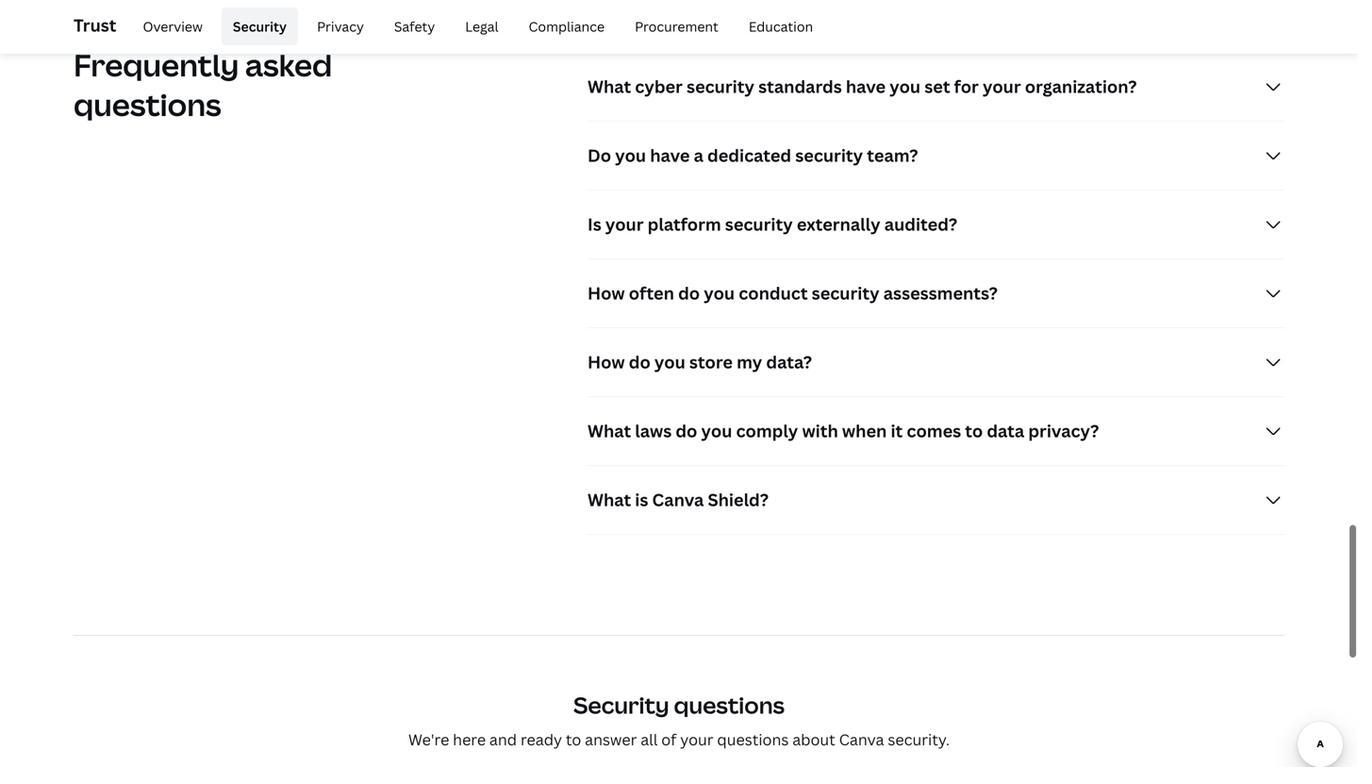 Task type: locate. For each thing, give the bounding box(es) containing it.
1 how from the top
[[588, 282, 625, 305]]

1 horizontal spatial a
[[694, 144, 704, 167]]

security right cyber
[[687, 75, 755, 98]]

what left cyber
[[588, 75, 631, 98]]

a left dedicated
[[694, 144, 704, 167]]

1 horizontal spatial security
[[574, 690, 670, 720]]

2 vertical spatial your
[[680, 729, 714, 750]]

and right settings
[[1000, 0, 1024, 7]]

the right settings
[[1028, 0, 1049, 7]]

the
[[872, 0, 893, 7], [1028, 0, 1049, 7], [693, 10, 714, 28], [763, 10, 784, 28]]

do for often
[[678, 282, 700, 305]]

security left team? at the top right
[[796, 144, 863, 167]]

is
[[588, 213, 602, 236]]

2 design from the left
[[1052, 0, 1094, 7]]

your right for
[[983, 75, 1021, 98]]

platform
[[648, 213, 721, 236]]

1 vertical spatial security
[[574, 690, 670, 720]]

how often do you conduct security assessments?
[[588, 282, 998, 305]]

security up asked
[[233, 17, 287, 35]]

questions
[[74, 84, 221, 125], [674, 690, 785, 720], [717, 729, 789, 750]]

what
[[588, 75, 631, 98], [588, 419, 631, 442], [588, 488, 631, 511]]

procurement link
[[624, 8, 730, 45]]

0 horizontal spatial to
[[566, 729, 581, 750]]

security up the answer
[[574, 690, 670, 720]]

design left can
[[1052, 0, 1094, 7]]

and inside "security questions we're here and ready to answer all of your questions about canva security."
[[490, 729, 517, 750]]

2 horizontal spatial to
[[965, 419, 983, 442]]

2 what from the top
[[588, 419, 631, 442]]

1 vertical spatial how
[[588, 350, 625, 374]]

0 vertical spatial what
[[588, 75, 631, 98]]

you up anyone
[[600, 0, 624, 7]]

laws
[[635, 419, 672, 442]]

externally
[[797, 213, 881, 236]]

do for laws
[[676, 419, 698, 442]]

security inside "security questions we're here and ready to answer all of your questions about canva security."
[[574, 690, 670, 720]]

what left is
[[588, 488, 631, 511]]

what left laws
[[588, 419, 631, 442]]

what inside dropdown button
[[588, 488, 631, 511]]

if you publish a design publicly, this changes the privacy settings and the design can then be accessed by anyone that has the url to the file.
[[588, 0, 1253, 28]]

2 vertical spatial what
[[588, 488, 631, 511]]

dedicated
[[708, 144, 792, 167]]

1 vertical spatial a
[[694, 144, 704, 167]]

cyber
[[635, 75, 683, 98]]

this
[[789, 0, 813, 7]]

security down the externally
[[812, 282, 880, 305]]

1 horizontal spatial design
[[1052, 0, 1094, 7]]

security inside dropdown button
[[812, 282, 880, 305]]

design
[[688, 0, 729, 7], [1052, 0, 1094, 7]]

1 vertical spatial canva
[[839, 729, 885, 750]]

asked
[[245, 44, 332, 85]]

security for security
[[233, 17, 287, 35]]

0 horizontal spatial design
[[688, 0, 729, 7]]

the right has
[[693, 10, 714, 28]]

how inside dropdown button
[[588, 350, 625, 374]]

menu bar containing overview
[[124, 8, 825, 45]]

you
[[600, 0, 624, 7], [890, 75, 921, 98], [615, 144, 646, 167], [704, 282, 735, 305], [655, 350, 686, 374], [701, 419, 732, 442]]

what laws do you comply with when it comes to data privacy?
[[588, 419, 1099, 442]]

your right of on the left bottom
[[680, 729, 714, 750]]

0 vertical spatial your
[[983, 75, 1021, 98]]

2 how from the top
[[588, 350, 625, 374]]

3 what from the top
[[588, 488, 631, 511]]

0 vertical spatial questions
[[74, 84, 221, 125]]

1 vertical spatial to
[[965, 419, 983, 442]]

do right laws
[[676, 419, 698, 442]]

privacy
[[896, 0, 943, 7]]

settings
[[947, 0, 997, 7]]

safety link
[[383, 8, 446, 45]]

1 horizontal spatial canva
[[839, 729, 885, 750]]

security
[[233, 17, 287, 35], [574, 690, 670, 720]]

a for design
[[677, 0, 684, 7]]

canva right about
[[839, 729, 885, 750]]

how inside dropdown button
[[588, 282, 625, 305]]

0 horizontal spatial a
[[677, 0, 684, 7]]

set
[[925, 75, 951, 98]]

0 horizontal spatial security
[[233, 17, 287, 35]]

a up has
[[677, 0, 684, 7]]

you left store
[[655, 350, 686, 374]]

1 vertical spatial have
[[650, 144, 690, 167]]

with
[[802, 419, 839, 442]]

do inside dropdown button
[[678, 282, 700, 305]]

canva inside dropdown button
[[652, 488, 704, 511]]

is
[[635, 488, 649, 511]]

1 design from the left
[[688, 0, 729, 7]]

to left data
[[965, 419, 983, 442]]

security for security questions we're here and ready to answer all of your questions about canva security.
[[574, 690, 670, 720]]

1 vertical spatial and
[[490, 729, 517, 750]]

questions up of on the left bottom
[[674, 690, 785, 720]]

you left conduct
[[704, 282, 735, 305]]

is your platform security externally audited?
[[588, 213, 958, 236]]

2 horizontal spatial your
[[983, 75, 1021, 98]]

what cyber security standards have you set for your organization?
[[588, 75, 1137, 98]]

and
[[1000, 0, 1024, 7], [490, 729, 517, 750]]

your inside "security questions we're here and ready to answer all of your questions about canva security."
[[680, 729, 714, 750]]

2 vertical spatial to
[[566, 729, 581, 750]]

a inside dropdown button
[[694, 144, 704, 167]]

the left the privacy
[[872, 0, 893, 7]]

security
[[687, 75, 755, 98], [796, 144, 863, 167], [725, 213, 793, 236], [812, 282, 880, 305]]

questions left about
[[717, 729, 789, 750]]

design up url
[[688, 0, 729, 7]]

do down often
[[629, 350, 651, 374]]

your
[[983, 75, 1021, 98], [606, 213, 644, 236], [680, 729, 714, 750]]

often
[[629, 282, 675, 305]]

canva right is
[[652, 488, 704, 511]]

is your platform security externally audited? button
[[588, 191, 1285, 258]]

your right the is at the left top of page
[[606, 213, 644, 236]]

0 horizontal spatial canva
[[652, 488, 704, 511]]

1 horizontal spatial and
[[1000, 0, 1024, 7]]

publicly,
[[733, 0, 786, 7]]

1 vertical spatial what
[[588, 419, 631, 442]]

do right often
[[678, 282, 700, 305]]

you inside dropdown button
[[704, 282, 735, 305]]

compliance link
[[518, 8, 616, 45]]

0 vertical spatial do
[[678, 282, 700, 305]]

to inside dropdown button
[[965, 419, 983, 442]]

shield?
[[708, 488, 769, 511]]

0 horizontal spatial and
[[490, 729, 517, 750]]

security.
[[888, 729, 950, 750]]

0 vertical spatial to
[[746, 10, 760, 28]]

1 vertical spatial your
[[606, 213, 644, 236]]

can
[[1097, 0, 1120, 7]]

have right standards
[[846, 75, 886, 98]]

have
[[846, 75, 886, 98], [650, 144, 690, 167]]

what for what cyber security standards have you set for your organization?
[[588, 75, 631, 98]]

have down cyber
[[650, 144, 690, 167]]

how
[[588, 282, 625, 305], [588, 350, 625, 374]]

0 vertical spatial canva
[[652, 488, 704, 511]]

frequently
[[74, 44, 239, 85]]

answer
[[585, 729, 637, 750]]

1 horizontal spatial to
[[746, 10, 760, 28]]

to down publicly,
[[746, 10, 760, 28]]

0 vertical spatial and
[[1000, 0, 1024, 7]]

privacy link
[[306, 8, 375, 45]]

canva
[[652, 488, 704, 511], [839, 729, 885, 750]]

to
[[746, 10, 760, 28], [965, 419, 983, 442], [566, 729, 581, 750]]

questions down overview in the top of the page
[[74, 84, 221, 125]]

legal
[[465, 17, 499, 35]]

be
[[1156, 0, 1172, 7]]

menu bar
[[124, 8, 825, 45]]

0 horizontal spatial have
[[650, 144, 690, 167]]

do
[[678, 282, 700, 305], [629, 350, 651, 374], [676, 419, 698, 442]]

1 horizontal spatial your
[[680, 729, 714, 750]]

0 vertical spatial how
[[588, 282, 625, 305]]

0 vertical spatial have
[[846, 75, 886, 98]]

0 horizontal spatial your
[[606, 213, 644, 236]]

to right ready
[[566, 729, 581, 750]]

0 vertical spatial a
[[677, 0, 684, 7]]

if
[[588, 0, 597, 7]]

1 what from the top
[[588, 75, 631, 98]]

a
[[677, 0, 684, 7], [694, 144, 704, 167]]

and right here
[[490, 729, 517, 750]]

a inside if you publish a design publicly, this changes the privacy settings and the design can then be accessed by anyone that has the url to the file.
[[677, 0, 684, 7]]

how for how often do you conduct security assessments?
[[588, 282, 625, 305]]

audited?
[[885, 213, 958, 236]]

0 vertical spatial security
[[233, 17, 287, 35]]

2 vertical spatial do
[[676, 419, 698, 442]]



Task type: vqa. For each thing, say whether or not it's contained in the screenshot.
audited?
yes



Task type: describe. For each thing, give the bounding box(es) containing it.
1 horizontal spatial have
[[846, 75, 886, 98]]

1 vertical spatial do
[[629, 350, 651, 374]]

has
[[667, 10, 690, 28]]

what is canva shield?
[[588, 488, 769, 511]]

all
[[641, 729, 658, 750]]

trust
[[74, 14, 116, 37]]

a for dedicated
[[694, 144, 704, 167]]

url
[[717, 10, 743, 28]]

frequently asked questions
[[74, 44, 332, 125]]

we're
[[409, 729, 449, 750]]

accessed
[[1175, 0, 1234, 7]]

my
[[737, 350, 763, 374]]

comply
[[736, 419, 798, 442]]

organization?
[[1025, 75, 1137, 98]]

the down publicly,
[[763, 10, 784, 28]]

ready
[[521, 729, 562, 750]]

do you have a dedicated security team?
[[588, 144, 918, 167]]

education link
[[738, 8, 825, 45]]

for
[[954, 75, 979, 98]]

standards
[[759, 75, 842, 98]]

you left set
[[890, 75, 921, 98]]

when
[[842, 419, 887, 442]]

how often do you conduct security assessments? button
[[588, 259, 1285, 327]]

how do you store my data?
[[588, 350, 812, 374]]

changes
[[816, 0, 869, 7]]

do
[[588, 144, 611, 167]]

you left comply
[[701, 419, 732, 442]]

canva inside "security questions we're here and ready to answer all of your questions about canva security."
[[839, 729, 885, 750]]

overview link
[[132, 8, 214, 45]]

how for how do you store my data?
[[588, 350, 625, 374]]

your inside what cyber security standards have you set for your organization? dropdown button
[[983, 75, 1021, 98]]

how do you store my data? button
[[588, 328, 1285, 396]]

privacy?
[[1029, 419, 1099, 442]]

about
[[793, 729, 836, 750]]

you right do
[[615, 144, 646, 167]]

data?
[[766, 350, 812, 374]]

legal link
[[454, 8, 510, 45]]

file.
[[787, 10, 810, 28]]

by
[[1237, 0, 1253, 7]]

privacy
[[317, 17, 364, 35]]

of
[[662, 729, 677, 750]]

overview
[[143, 17, 203, 35]]

store
[[690, 350, 733, 374]]

you inside if you publish a design publicly, this changes the privacy settings and the design can then be accessed by anyone that has the url to the file.
[[600, 0, 624, 7]]

compliance
[[529, 17, 605, 35]]

data
[[987, 419, 1025, 442]]

procurement
[[635, 17, 719, 35]]

what cyber security standards have you set for your organization? button
[[588, 53, 1285, 121]]

publish
[[627, 0, 674, 7]]

it
[[891, 419, 903, 442]]

here
[[453, 729, 486, 750]]

what laws do you comply with when it comes to data privacy? button
[[588, 397, 1285, 465]]

safety
[[394, 17, 435, 35]]

that
[[638, 10, 664, 28]]

what is canva shield? button
[[588, 466, 1285, 534]]

to inside if you publish a design publicly, this changes the privacy settings and the design can then be accessed by anyone that has the url to the file.
[[746, 10, 760, 28]]

education
[[749, 17, 813, 35]]

2 vertical spatial questions
[[717, 729, 789, 750]]

to inside "security questions we're here and ready to answer all of your questions about canva security."
[[566, 729, 581, 750]]

then
[[1123, 0, 1152, 7]]

questions inside frequently asked questions
[[74, 84, 221, 125]]

conduct
[[739, 282, 808, 305]]

security questions we're here and ready to answer all of your questions about canva security.
[[409, 690, 950, 750]]

security link
[[222, 8, 298, 45]]

anyone
[[588, 10, 635, 28]]

what for what laws do you comply with when it comes to data privacy?
[[588, 419, 631, 442]]

security down do you have a dedicated security team?
[[725, 213, 793, 236]]

1 vertical spatial questions
[[674, 690, 785, 720]]

your inside is your platform security externally audited? dropdown button
[[606, 213, 644, 236]]

comes
[[907, 419, 962, 442]]

assessments?
[[884, 282, 998, 305]]

do you have a dedicated security team? button
[[588, 122, 1285, 190]]

and inside if you publish a design publicly, this changes the privacy settings and the design can then be accessed by anyone that has the url to the file.
[[1000, 0, 1024, 7]]

team?
[[867, 144, 918, 167]]

what for what is canva shield?
[[588, 488, 631, 511]]



